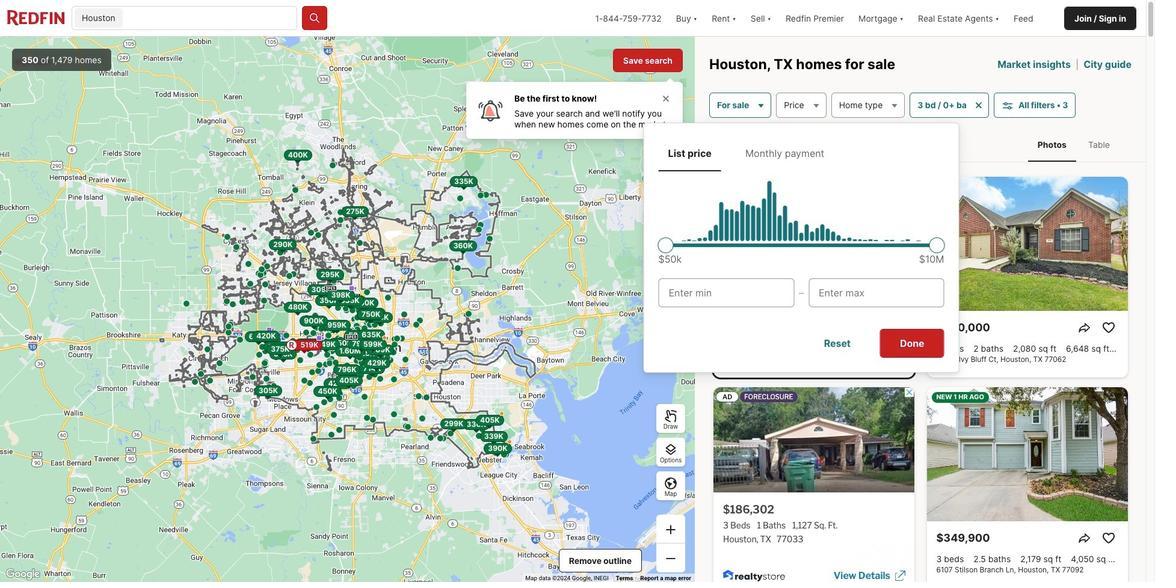 Task type: describe. For each thing, give the bounding box(es) containing it.
map region
[[0, 37, 695, 582]]

add home to favorites image
[[1101, 531, 1116, 546]]

0 horizontal spatial tab list
[[659, 138, 944, 171]]

add home to favorites checkbox for share home image for second add home to favorites image from the right
[[885, 318, 905, 337]]

toggle search results table view tab
[[1079, 130, 1120, 160]]

add home to favorites checkbox for share home icon
[[1099, 529, 1118, 548]]

Enter max text field
[[819, 286, 934, 300]]

share home image for first add home to favorites image from the right
[[1077, 321, 1092, 335]]

maximum price slider
[[929, 237, 945, 253]]

advertisement image
[[707, 383, 920, 582]]

previous image
[[718, 237, 732, 251]]

next image
[[895, 237, 909, 251]]

2 tab from the left
[[736, 138, 834, 169]]



Task type: vqa. For each thing, say whether or not it's contained in the screenshot.
Real Estate Agents dropdown button
no



Task type: locate. For each thing, give the bounding box(es) containing it.
share home image
[[864, 321, 878, 335], [1077, 321, 1092, 335]]

tab
[[659, 138, 721, 169], [736, 138, 834, 169]]

submit search image
[[309, 12, 321, 24]]

2 add home to favorites image from the left
[[1101, 321, 1116, 335]]

Add home to favorites checkbox
[[885, 318, 905, 337], [1099, 318, 1118, 337], [1099, 529, 1118, 548]]

add home to favorites checkbox for share home image corresponding to first add home to favorites image from the right
[[1099, 318, 1118, 337]]

Enter min text field
[[669, 286, 784, 300]]

ad element
[[713, 388, 914, 582]]

1 add home to favorites image from the left
[[888, 321, 902, 335]]

toggle search results photos view tab
[[1028, 130, 1076, 160]]

share home image
[[1077, 531, 1092, 546]]

1 tab from the left
[[659, 138, 721, 169]]

1 share home image from the left
[[864, 321, 878, 335]]

0 horizontal spatial tab
[[659, 138, 721, 169]]

menu
[[643, 123, 959, 373]]

1 horizontal spatial tab list
[[1016, 127, 1132, 162]]

0 horizontal spatial share home image
[[864, 321, 878, 335]]

share home image for second add home to favorites image from the right
[[864, 321, 878, 335]]

0 horizontal spatial add home to favorites image
[[888, 321, 902, 335]]

1 horizontal spatial tab
[[736, 138, 834, 169]]

minimum price slider
[[658, 237, 674, 253]]

add home to favorites image
[[888, 321, 902, 335], [1101, 321, 1116, 335]]

1 horizontal spatial share home image
[[1077, 321, 1092, 335]]

1 horizontal spatial add home to favorites image
[[1101, 321, 1116, 335]]

google image
[[3, 567, 43, 582]]

2 share home image from the left
[[1077, 321, 1092, 335]]

None search field
[[125, 7, 297, 31]]

tab list
[[1016, 127, 1132, 162], [659, 138, 944, 171]]



